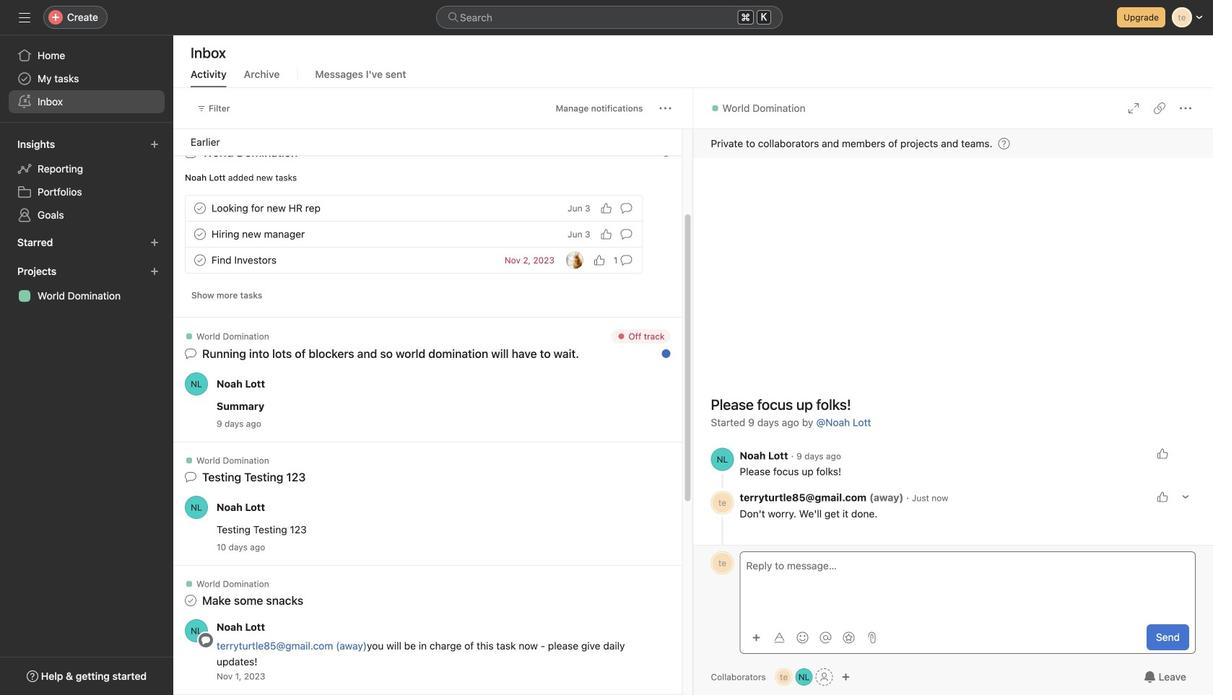 Task type: locate. For each thing, give the bounding box(es) containing it.
Mark complete checkbox
[[191, 226, 209, 243], [191, 252, 209, 269]]

more actions image
[[660, 103, 672, 114], [609, 335, 620, 346]]

2 mark complete image from the top
[[191, 252, 209, 269]]

1 horizontal spatial open user profile image
[[711, 448, 734, 471]]

0 likes. click to like this task image right 'toggle assignee popover' image
[[594, 255, 605, 266]]

mark complete image right new project or portfolio icon
[[191, 252, 209, 269]]

hide sidebar image
[[19, 12, 30, 23]]

0 vertical spatial open user profile image
[[711, 448, 734, 471]]

0 comments image right 0 likes. click to like this task image
[[621, 203, 633, 214]]

toolbar
[[747, 628, 883, 648]]

0 vertical spatial mark complete checkbox
[[191, 226, 209, 243]]

mark complete checkbox down mark complete image
[[191, 226, 209, 243]]

add or remove collaborators image
[[796, 669, 813, 686]]

1 mark complete image from the top
[[191, 226, 209, 243]]

status update icon image
[[185, 348, 197, 360]]

1 vertical spatial open user profile image
[[185, 496, 208, 520]]

1 0 comments image from the top
[[621, 203, 633, 214]]

2 mark complete checkbox from the top
[[191, 252, 209, 269]]

more actions image
[[1181, 103, 1192, 114]]

0 likes. click to like this task image
[[601, 203, 612, 214]]

1 vertical spatial mark complete checkbox
[[191, 252, 209, 269]]

open user profile image down 'message icon'
[[185, 496, 208, 520]]

Search tasks, projects, and more text field
[[436, 6, 783, 29]]

global element
[[0, 35, 173, 122]]

open user profile image
[[711, 448, 734, 471], [185, 620, 208, 643]]

0 vertical spatial more actions image
[[660, 103, 672, 114]]

1 vertical spatial more actions image
[[609, 335, 620, 346]]

insert an object image
[[753, 634, 761, 643]]

mark complete checkbox right new project or portfolio icon
[[191, 252, 209, 269]]

0 vertical spatial 0 likes. click to like this task image
[[601, 229, 612, 240]]

0 horizontal spatial more actions image
[[609, 335, 620, 346]]

0 vertical spatial open user profile image
[[185, 373, 208, 396]]

emoji image
[[797, 633, 809, 644]]

new insights image
[[150, 140, 159, 149]]

add items to starred image
[[150, 238, 159, 247]]

0 comments image up the 1 comment image
[[621, 229, 633, 240]]

0 likes. click to like this message comment image
[[1158, 448, 1169, 460]]

1 vertical spatial 0 comments image
[[621, 229, 633, 240]]

0 vertical spatial 0 comments image
[[621, 203, 633, 214]]

at mention image
[[820, 633, 832, 644]]

2 0 comments image from the top
[[621, 229, 633, 240]]

None field
[[436, 6, 783, 29]]

0 likes. click to like this task image
[[601, 229, 612, 240], [594, 255, 605, 266]]

projects element
[[0, 259, 173, 311]]

Mark complete checkbox
[[191, 200, 209, 217]]

mark complete image
[[191, 200, 209, 217]]

add or remove collaborators image
[[842, 673, 851, 682]]

1 mark complete checkbox from the top
[[191, 226, 209, 243]]

0 vertical spatial mark complete image
[[191, 226, 209, 243]]

mark complete image
[[191, 226, 209, 243], [191, 252, 209, 269]]

mark complete image down mark complete image
[[191, 226, 209, 243]]

mark complete checkbox for the topmost 0 likes. click to like this task icon
[[191, 226, 209, 243]]

open user profile image down status update icon
[[185, 373, 208, 396]]

0 comments image
[[621, 203, 633, 214], [621, 229, 633, 240]]

open user profile image
[[185, 373, 208, 396], [185, 496, 208, 520]]

1 horizontal spatial more actions image
[[660, 103, 672, 114]]

0 likes. click to like this task image down 0 likes. click to like this task image
[[601, 229, 612, 240]]

1 vertical spatial mark complete image
[[191, 252, 209, 269]]

0 comments image for the topmost 0 likes. click to like this task icon
[[621, 229, 633, 240]]

show options image
[[1182, 493, 1191, 502]]

1 vertical spatial open user profile image
[[185, 620, 208, 643]]

0 horizontal spatial open user profile image
[[185, 620, 208, 643]]



Task type: describe. For each thing, give the bounding box(es) containing it.
0 comments image for 0 likes. click to like this task image
[[621, 203, 633, 214]]

1 vertical spatial 0 likes. click to like this task image
[[594, 255, 605, 266]]

mark complete checkbox for 'toggle assignee popover' image
[[191, 252, 209, 269]]

copy link image
[[1155, 103, 1166, 114]]

1 open user profile image from the top
[[185, 373, 208, 396]]

2 open user profile image from the top
[[185, 496, 208, 520]]

mark complete image for the topmost 0 likes. click to like this task icon
[[191, 226, 209, 243]]

message icon image
[[185, 472, 197, 483]]

appreciations image
[[844, 633, 855, 644]]

archive notification image
[[655, 335, 667, 346]]

full screen image
[[1129, 103, 1140, 114]]

add to bookmarks image
[[632, 335, 643, 346]]

1 comment image
[[621, 255, 633, 266]]

attach a file or paste an image image
[[867, 633, 878, 644]]

new project or portfolio image
[[150, 267, 159, 276]]

0 likes. click to like this message comment image
[[1158, 492, 1169, 503]]

insights element
[[0, 132, 173, 230]]

formatting image
[[774, 633, 786, 644]]

mark complete image for 'toggle assignee popover' image
[[191, 252, 209, 269]]

toggle assignee popover image
[[566, 252, 584, 269]]



Task type: vqa. For each thing, say whether or not it's contained in the screenshot.
first Open user profile icon from the bottom of the page
yes



